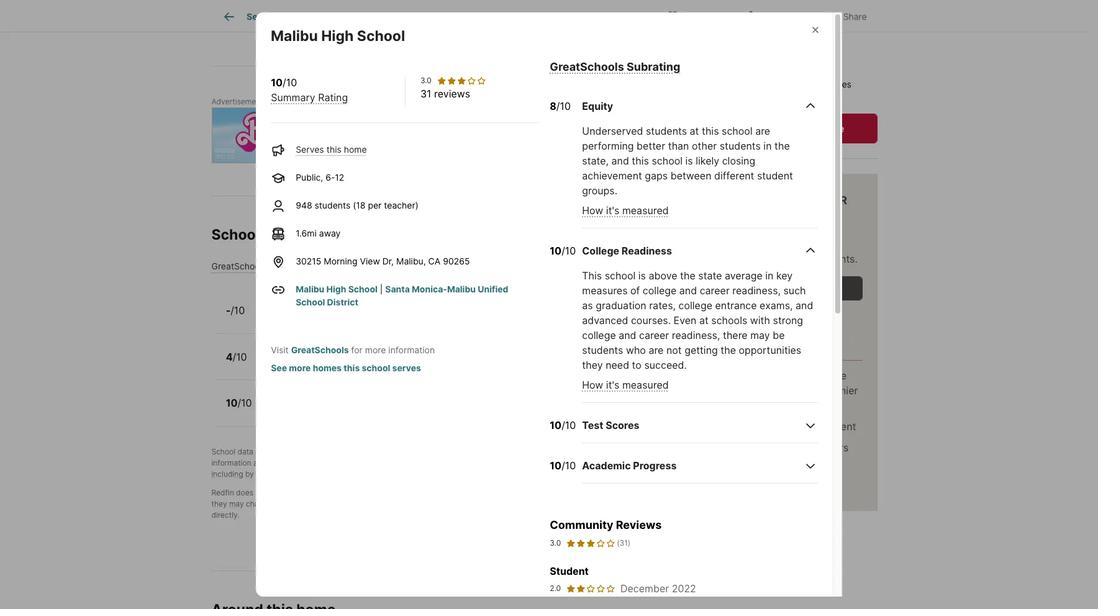 Task type: vqa. For each thing, say whether or not it's contained in the screenshot.
may inside the School service boundaries are intended to be used as a reference only; they may change and are not
yes



Task type: locate. For each thing, give the bounding box(es) containing it.
0 vertical spatial may
[[750, 329, 770, 342]]

1 horizontal spatial by
[[296, 447, 305, 457]]

malibu high school
[[271, 27, 405, 44]]

average
[[725, 270, 763, 282]]

school inside the this school is above the state average in key measures of college and career readiness, such as graduation rates, college entrance exams, and advanced courses.  even at schools with strong college and career readiness, there may be students who are not getting the opportunities they need to succeed.
[[605, 270, 636, 282]]

their left desired
[[522, 458, 538, 468]]

0 horizontal spatial own
[[412, 458, 426, 468]]

0 vertical spatial redfin
[[789, 384, 819, 397]]

endorse
[[269, 488, 298, 498]]

rating 2.0 out of 5 element
[[566, 584, 616, 594]]

2 how from the top
[[582, 379, 603, 391]]

be inside guaranteed to be accurate. to verify school enrollment eligibility, contact the school district directly.
[[368, 499, 377, 509]]

the down step,
[[338, 470, 349, 479]]

by up does
[[245, 470, 254, 479]]

0 vertical spatial 3.0
[[420, 76, 432, 85]]

1 horizontal spatial or
[[598, 458, 605, 468]]

to down who
[[632, 359, 642, 372]]

it's down need
[[606, 379, 620, 391]]

and up achievement
[[612, 155, 629, 167]]

serves up public, 6-12
[[296, 144, 324, 154]]

1 vertical spatial of
[[631, 285, 640, 297]]

track this home's value and nearby sales activity
[[683, 79, 852, 102]]

underserved students at this school are performing better than other students in the state, and this school is likely closing achievement gaps between different student groups.
[[582, 125, 793, 197]]

0 horizontal spatial readiness,
[[672, 329, 720, 342]]

in up a
[[765, 270, 774, 282]]

/10 left college
[[562, 245, 576, 257]]

0 vertical spatial with
[[750, 314, 770, 327]]

public, inside malibu high school dialog
[[296, 172, 323, 182]]

home down visit greatschools for more information
[[362, 359, 385, 370]]

malibu inside 'element'
[[271, 27, 318, 44]]

school
[[357, 27, 405, 44], [348, 284, 378, 294], [296, 297, 325, 307], [377, 345, 410, 358], [212, 447, 235, 457], [406, 488, 430, 498]]

equity button
[[582, 89, 818, 124]]

1 vertical spatial be
[[557, 488, 566, 498]]

facts inside button
[[778, 11, 800, 21]]

buyers
[[817, 441, 849, 454], [519, 447, 543, 457]]

1 vertical spatial is
[[638, 270, 646, 282]]

summary
[[271, 91, 315, 104], [269, 261, 308, 272]]

1 horizontal spatial be
[[557, 488, 566, 498]]

to inside guaranteed to be accurate. to verify school enrollment eligibility, contact the school district directly.
[[359, 499, 366, 509]]

readiness, up 'getting'
[[672, 329, 720, 342]]

is for greatschools
[[255, 447, 261, 457]]

they up directly.
[[212, 499, 227, 509]]

0 horizontal spatial by
[[245, 470, 254, 479]]

it's
[[606, 204, 620, 217], [606, 379, 620, 391]]

there
[[723, 329, 748, 342]]

2 measured from the top
[[622, 379, 669, 391]]

facts right edit
[[778, 11, 800, 21]]

how it's measured down need
[[582, 379, 669, 391]]

6-
[[326, 172, 335, 182]]

1 vertical spatial serves
[[314, 359, 343, 370]]

is left the above
[[638, 270, 646, 282]]

highest
[[771, 238, 806, 250]]

serves this home link
[[296, 144, 367, 154]]

tab list
[[212, 0, 659, 32]]

service up 'verify'
[[432, 488, 458, 498]]

local
[[773, 420, 795, 433]]

0 horizontal spatial of
[[631, 285, 640, 297]]

and down the ,
[[347, 458, 360, 468]]

the down there
[[721, 344, 736, 357]]

the
[[775, 140, 790, 152], [753, 238, 768, 250], [680, 270, 696, 282], [721, 344, 736, 357], [785, 369, 801, 382], [338, 470, 349, 479], [698, 478, 713, 490], [575, 499, 586, 509]]

school inside 'element'
[[357, 27, 405, 44]]

as inside , a nonprofit organization. redfin recommends buyers and renters use greatschools information and ratings as a
[[295, 458, 303, 468]]

how for this school is above the state average in key measures of college and career readiness, such as graduation rates, college entrance exams, and advanced courses.  even at schools with strong college and career readiness, there may be students who are not getting the opportunities they need to succeed.
[[582, 379, 603, 391]]

property details tab
[[346, 2, 432, 32]]

how it's measured link
[[582, 204, 669, 217], [582, 379, 669, 391]]

0 vertical spatial how
[[582, 204, 603, 217]]

0 vertical spatial service
[[698, 253, 732, 265]]

10 down the renters
[[550, 460, 562, 472]]

10 up summary rating link
[[271, 76, 283, 89]]

summary inside 10 /10 summary rating
[[271, 91, 315, 104]]

• right 5
[[307, 359, 312, 370]]

is
[[685, 155, 693, 167], [638, 270, 646, 282], [255, 447, 261, 457]]

0 vertical spatial home
[[344, 144, 367, 154]]

1 horizontal spatial information
[[388, 345, 435, 355]]

to down information.
[[359, 499, 366, 509]]

public facts
[[534, 11, 586, 22]]

summary rating link
[[271, 91, 348, 104]]

0 horizontal spatial for
[[351, 345, 363, 355]]

1 vertical spatial college
[[679, 299, 712, 312]]

or right endorse
[[300, 488, 307, 498]]

readiness, down average
[[733, 285, 781, 297]]

to inside first step, and conduct their own investigation to determine their desired schools or school districts, including by contacting and visiting the schools themselves.
[[475, 458, 482, 468]]

0 vertical spatial public,
[[296, 172, 323, 182]]

2.0
[[550, 584, 561, 593]]

as inside school service boundaries are intended to be used as a reference only; they may change and are not
[[587, 488, 596, 498]]

2 • from the left
[[388, 359, 393, 370]]

1 vertical spatial schools
[[212, 226, 268, 243]]

1 horizontal spatial schools
[[569, 458, 596, 468]]

for left half
[[809, 463, 822, 475]]

rating up serves this home link
[[318, 91, 348, 104]]

buyers up desired
[[519, 447, 543, 457]]

be inside the this school is above the state average in key measures of college and career readiness, such as graduation rates, college entrance exams, and advanced courses.  even at schools with strong college and career readiness, there may be students who are not getting the opportunities they need to succeed.
[[773, 329, 785, 342]]

•
[[307, 359, 312, 370], [388, 359, 393, 370]]

2 vertical spatial redfin
[[212, 488, 234, 498]]

measured for groups.
[[622, 204, 669, 217]]

0 vertical spatial information
[[388, 345, 435, 355]]

0 horizontal spatial •
[[307, 359, 312, 370]]

dume
[[288, 345, 317, 358]]

/10 inside 10 /10 summary rating
[[283, 76, 297, 89]]

1 vertical spatial more
[[289, 363, 311, 373]]

0 vertical spatial measured
[[622, 204, 669, 217]]

they inside the this school is above the state average in key measures of college and career readiness, such as graduation rates, college entrance exams, and advanced courses.  even at schools with strong college and career readiness, there may be students who are not getting the opportunities they need to succeed.
[[582, 359, 603, 372]]

how it's measured down groups.
[[582, 204, 669, 217]]

1 vertical spatial in
[[765, 270, 774, 282]]

home inside point dume elementary school public, k-5 • serves this home • 0.2mi
[[362, 359, 385, 370]]

1 horizontal spatial facts
[[778, 11, 800, 21]]

0 horizontal spatial be
[[368, 499, 377, 509]]

change
[[246, 499, 272, 509]]

december
[[621, 582, 669, 595]]

0 vertical spatial schools
[[711, 314, 747, 327]]

schools tab
[[596, 2, 649, 32]]

advertisement
[[212, 97, 263, 106]]

it's down groups.
[[606, 204, 620, 217]]

2 vertical spatial as
[[587, 488, 596, 498]]

1 vertical spatial schools
[[569, 458, 596, 468]]

the down "used"
[[575, 499, 586, 509]]

career down state
[[700, 285, 730, 297]]

rating 3.0 out of 5 element up reviews
[[437, 76, 486, 85]]

1 vertical spatial summary
[[269, 261, 308, 272]]

with up the –
[[750, 314, 770, 327]]

rating
[[318, 91, 348, 104], [310, 261, 337, 272]]

a left local
[[765, 420, 770, 433]]

schedule
[[718, 283, 765, 294]]

2 vertical spatial service
[[432, 488, 458, 498]]

1 horizontal spatial buyers
[[817, 441, 849, 454]]

and right value
[[782, 79, 797, 89]]

tab list containing search
[[212, 0, 659, 32]]

2 horizontal spatial is
[[685, 155, 693, 167]]

facts right public
[[563, 11, 586, 22]]

public,
[[296, 172, 323, 182], [261, 359, 288, 370]]

1 vertical spatial for
[[809, 463, 822, 475]]

is right the data
[[255, 447, 261, 457]]

0 vertical spatial serves
[[296, 144, 324, 154]]

0 vertical spatial be
[[773, 329, 785, 342]]

1 horizontal spatial redfin
[[447, 447, 469, 457]]

to inside the this school is above the state average in key measures of college and career readiness, such as graduation rates, college entrance exams, and advanced courses.  even at schools with strong college and career readiness, there may be students who are not getting the opportunities they need to succeed.
[[632, 359, 642, 372]]

are up 'enrollment'
[[501, 488, 513, 498]]

0 horizontal spatial more
[[289, 363, 311, 373]]

in down '7015'
[[764, 140, 772, 152]]

rating 3.0 out of 5 element
[[437, 76, 486, 85], [566, 538, 616, 549]]

2 vertical spatial be
[[368, 499, 377, 509]]

own
[[721, 122, 741, 135], [412, 458, 426, 468]]

0 horizontal spatial service
[[432, 488, 458, 498]]

1 vertical spatial rating
[[310, 261, 337, 272]]

how it's measured for this school is above the state average in key measures of college and career readiness, such as graduation rates, college entrance exams, and advanced courses.  even at schools with strong college and career readiness, there may be students who are not getting the opportunities they need to succeed.
[[582, 379, 669, 391]]

at up other
[[690, 125, 699, 137]]

they
[[582, 359, 603, 372], [212, 499, 227, 509]]

1 vertical spatial information
[[212, 458, 251, 468]]

home up 12
[[344, 144, 367, 154]]

0 horizontal spatial redfin
[[212, 488, 234, 498]]

malibu for malibu high school |
[[296, 284, 324, 294]]

0 vertical spatial own
[[721, 122, 741, 135]]

more up see more homes this school serves link
[[365, 345, 386, 355]]

is inside the this school is above the state average in key measures of college and career readiness, such as graduation rates, college entrance exams, and advanced courses.  even at schools with strong college and career readiness, there may be students who are not getting the opportunities they need to succeed.
[[638, 270, 646, 282]]

/10 up summary rating link
[[283, 76, 297, 89]]

their up themselves.
[[393, 458, 409, 468]]

0 horizontal spatial not
[[256, 488, 267, 498]]

as right ratings
[[295, 458, 303, 468]]

redfin
[[789, 384, 819, 397], [447, 447, 469, 457], [212, 488, 234, 498]]

school up the to
[[406, 488, 430, 498]]

not up change
[[256, 488, 267, 498]]

qualifies
[[763, 194, 822, 207]]

strong
[[773, 314, 803, 327]]

high for malibu high school
[[321, 27, 354, 44]]

high
[[321, 27, 354, 44], [326, 284, 346, 294]]

school up gaps on the right top
[[652, 155, 683, 167]]

verify
[[425, 499, 444, 509]]

buyers inside , a nonprofit organization. redfin recommends buyers and renters use greatschools information and ratings as a
[[519, 447, 543, 457]]

1 horizontal spatial may
[[750, 329, 770, 342]]

1 vertical spatial it's
[[606, 379, 620, 391]]

students left (18 at the top of page
[[315, 200, 351, 210]]

use
[[587, 447, 600, 457]]

information inside malibu high school dialog
[[388, 345, 435, 355]]

to inside school service boundaries are intended to be used as a reference only; they may change and are not
[[548, 488, 555, 498]]

best
[[799, 253, 820, 265]]

1 vertical spatial high
[[326, 284, 346, 294]]

this inside the track this home's value and nearby sales activity
[[708, 79, 723, 89]]

0 vertical spatial for
[[351, 345, 363, 355]]

5
[[299, 359, 305, 370]]

and up who
[[619, 329, 636, 342]]

test scores
[[582, 419, 640, 432]]

greatschools subrating link
[[550, 60, 680, 73]]

service
[[698, 253, 732, 265], [772, 463, 806, 475], [432, 488, 458, 498]]

1 vertical spatial or
[[300, 488, 307, 498]]

service inside school service boundaries are intended to be used as a reference only; they may change and are not
[[432, 488, 458, 498]]

santa monica-malibu unified school district link
[[296, 284, 508, 307]]

getting
[[685, 344, 718, 357]]

1 how from the top
[[582, 204, 603, 217]]

1 horizontal spatial public,
[[296, 172, 323, 182]]

to inside about the exclusive services offered to redfin premier customers.
[[777, 384, 786, 397]]

be up opportunities
[[773, 329, 785, 342]]

$11.30m
[[758, 328, 808, 348]]

1 vertical spatial public,
[[261, 359, 288, 370]]

0 vertical spatial of
[[833, 238, 842, 250]]

buyers up half
[[817, 441, 849, 454]]

college up even at the right bottom
[[679, 299, 712, 312]]

information
[[388, 345, 435, 355], [212, 458, 251, 468]]

the left fee
[[698, 478, 713, 490]]

career
[[700, 285, 730, 297], [639, 329, 669, 342]]

public, left 6-
[[296, 172, 323, 182]]

not up succeed.
[[666, 344, 682, 357]]

0 horizontal spatial is
[[255, 447, 261, 457]]

2 vertical spatial schools
[[352, 470, 379, 479]]

school inside school service boundaries are intended to be used as a reference only; they may change and are not
[[406, 488, 430, 498]]

information inside , a nonprofit organization. redfin recommends buyers and renters use greatschools information and ratings as a
[[212, 458, 251, 468]]

eligibility,
[[511, 499, 544, 509]]

facts
[[778, 11, 800, 21], [563, 11, 586, 22]]

own inside button
[[721, 122, 741, 135]]

948
[[296, 200, 312, 210]]

public, down point
[[261, 359, 288, 370]]

desired
[[540, 458, 567, 468]]

level
[[809, 238, 830, 250]]

2 vertical spatial not
[[303, 499, 314, 509]]

exceptional
[[715, 463, 769, 475]]

school up 0.2mi
[[377, 345, 410, 358]]

be down information.
[[368, 499, 377, 509]]

be
[[773, 329, 785, 342], [557, 488, 566, 498], [368, 499, 377, 509]]

greatschools up academic progress
[[602, 447, 649, 457]]

not down redfin does not endorse or guarantee this information.
[[303, 499, 314, 509]]

service inside exceptional service for half the
[[772, 463, 806, 475]]

0 vertical spatial or
[[598, 458, 605, 468]]

2 vertical spatial more
[[747, 441, 771, 454]]

how it's measured link down need
[[582, 379, 669, 391]]

school left districts,
[[607, 458, 630, 468]]

facts inside tab
[[563, 11, 586, 22]]

schools up the greatschools subrating "link"
[[607, 11, 639, 22]]

between
[[671, 170, 712, 182]]

1 vertical spatial readiness,
[[672, 329, 720, 342]]

property details
[[356, 11, 422, 22]]

2 horizontal spatial redfin
[[789, 384, 819, 397]]

malibu high school dialog
[[256, 12, 842, 609]]

0 vertical spatial at
[[690, 125, 699, 137]]

0 vertical spatial rating 3.0 out of 5 element
[[437, 76, 486, 85]]

determine
[[484, 458, 520, 468]]

schools down conduct
[[352, 470, 379, 479]]

i own 7015 grasswood ave
[[716, 122, 844, 135]]

public facts tab
[[524, 2, 596, 32]]

school down property
[[357, 27, 405, 44]]

2 how it's measured link from the top
[[582, 379, 669, 391]]

school up measures
[[605, 270, 636, 282]]

1 horizontal spatial career
[[700, 285, 730, 297]]

1 horizontal spatial 3.0
[[550, 538, 561, 548]]

to up contact
[[548, 488, 555, 498]]

the inside guaranteed to be accurate. to verify school enrollment eligibility, contact the school district directly.
[[575, 499, 586, 509]]

0 vertical spatial is
[[685, 155, 693, 167]]

0 horizontal spatial 3.0
[[420, 76, 432, 85]]

a
[[765, 420, 770, 433], [359, 447, 363, 457], [305, 458, 309, 468], [598, 488, 602, 498]]

1 vertical spatial home
[[362, 359, 385, 370]]

may
[[750, 329, 770, 342], [229, 499, 244, 509]]

30215 morning view dr, malibu, ca 90265
[[296, 256, 470, 266]]

1 horizontal spatial service
[[698, 253, 732, 265]]

3.0 up 31
[[420, 76, 432, 85]]

and inside the track this home's value and nearby sales activity
[[782, 79, 797, 89]]

0 vertical spatial in
[[764, 140, 772, 152]]

from
[[735, 253, 756, 265]]

more for reach more qualified buyers
[[747, 441, 771, 454]]

31 reviews
[[420, 87, 470, 100]]

to down recommends
[[475, 458, 482, 468]]

2 horizontal spatial more
[[747, 441, 771, 454]]

rating 3.0 out of 5 element down community
[[566, 538, 616, 549]]

may inside the this school is above the state average in key measures of college and career readiness, such as graduation rates, college entrance exams, and advanced courses.  even at schools with strong college and career readiness, there may be students who are not getting the opportunities they need to succeed.
[[750, 329, 770, 342]]

sale & tax history tab
[[432, 2, 524, 32]]

• left 0.2mi
[[388, 359, 393, 370]]

1 horizontal spatial not
[[303, 499, 314, 509]]

1 measured from the top
[[622, 204, 669, 217]]

may up opportunities
[[750, 329, 770, 342]]

rates,
[[649, 299, 676, 312]]

1 vertical spatial how it's measured link
[[582, 379, 669, 391]]

serves inside point dume elementary school public, k-5 • serves this home • 0.2mi
[[314, 359, 343, 370]]

how for underserved students at this school are performing better than other students in the state, and this school is likely closing achievement gaps between different student groups.
[[582, 204, 603, 217]]

1 vertical spatial redfin
[[447, 447, 469, 457]]

of up agents.
[[833, 238, 842, 250]]

high up district
[[326, 284, 346, 294]]

for inside exceptional service for half the
[[809, 463, 822, 475]]

i own 7015 grasswood ave button
[[683, 114, 877, 143]]

1 horizontal spatial readiness,
[[733, 285, 781, 297]]

students inside the this school is above the state average in key measures of college and career readiness, such as graduation rates, college entrance exams, and advanced courses.  even at schools with strong college and career readiness, there may be students who are not getting the opportunities they need to succeed.
[[582, 344, 623, 357]]

2 horizontal spatial schools
[[711, 314, 747, 327]]

1 vertical spatial not
[[256, 488, 267, 498]]

0 vertical spatial career
[[700, 285, 730, 297]]

high inside 'element'
[[321, 27, 354, 44]]

equity
[[582, 100, 613, 113]]

such
[[784, 285, 806, 297]]

price
[[760, 312, 781, 322]]

home's
[[726, 79, 755, 89]]

1 how it's measured link from the top
[[582, 204, 669, 217]]

2 how it's measured from the top
[[582, 379, 669, 391]]

as right "used"
[[587, 488, 596, 498]]

1 vertical spatial rating 3.0 out of 5 element
[[566, 538, 616, 549]]

10 up the renters
[[550, 419, 562, 432]]

school right 'verify'
[[447, 499, 470, 509]]

consultation
[[775, 283, 842, 294]]

1.6mi
[[296, 228, 317, 238]]

2 it's from the top
[[606, 379, 620, 391]]

entrance
[[715, 299, 757, 312]]

1 vertical spatial may
[[229, 499, 244, 509]]

guaranteed
[[316, 499, 357, 509]]

college up rates,
[[643, 285, 677, 297]]

the up from
[[753, 238, 768, 250]]

2 horizontal spatial not
[[666, 344, 682, 357]]

subrating
[[627, 60, 680, 73]]

0 vertical spatial high
[[321, 27, 354, 44]]

and inside underserved students at this school are performing better than other students in the state, and this school is likely closing achievement gaps between different student groups.
[[612, 155, 629, 167]]

measured down succeed.
[[622, 379, 669, 391]]

school inside point dume elementary school public, k-5 • serves this home • 0.2mi
[[377, 345, 410, 358]]

redfin inside , a nonprofit organization. redfin recommends buyers and renters use greatschools information and ratings as a
[[447, 447, 469, 457]]

facts for public facts
[[563, 11, 586, 22]]

2 vertical spatial college
[[582, 329, 616, 342]]

0 horizontal spatial career
[[639, 329, 669, 342]]

(18
[[353, 200, 366, 210]]

by inside first step, and conduct their own investigation to determine their desired schools or school districts, including by contacting and visiting the schools themselves.
[[245, 470, 254, 479]]

visit
[[271, 345, 289, 355]]

10 /10 summary rating
[[271, 76, 348, 104]]

by right provided
[[296, 447, 305, 457]]

school service boundaries are intended to be used as a reference only; they may change and are not
[[212, 488, 657, 509]]

it's for underserved students at this school are performing better than other students in the state, and this school is likely closing achievement gaps between different student groups.
[[606, 204, 620, 217]]

schedule a consultation
[[718, 283, 842, 294]]

of
[[833, 238, 842, 250], [631, 285, 640, 297]]

0 horizontal spatial public,
[[261, 359, 288, 370]]

measured down gaps on the right top
[[622, 204, 669, 217]]

1 vertical spatial they
[[212, 499, 227, 509]]

for inside malibu high school dialog
[[351, 345, 363, 355]]

school down malibu high school link
[[296, 297, 325, 307]]

college down advanced
[[582, 329, 616, 342]]

not inside the this school is above the state average in key measures of college and career readiness, such as graduation rates, college entrance exams, and advanced courses.  even at schools with strong college and career readiness, there may be students who are not getting the opportunities they need to succeed.
[[666, 344, 682, 357]]

more up exceptional
[[747, 441, 771, 454]]

schools inside the this school is above the state average in key measures of college and career readiness, such as graduation rates, college entrance exams, and advanced courses.  even at schools with strong college and career readiness, there may be students who are not getting the opportunities they need to succeed.
[[711, 314, 747, 327]]

with inside the this school is above the state average in key measures of college and career readiness, such as graduation rates, college entrance exams, and advanced courses.  even at schools with strong college and career readiness, there may be students who are not getting the opportunities they need to succeed.
[[750, 314, 770, 327]]

2 vertical spatial is
[[255, 447, 261, 457]]

1 it's from the top
[[606, 204, 620, 217]]

sale
[[741, 312, 758, 322]]

1 how it's measured from the top
[[582, 204, 669, 217]]

readiness
[[622, 245, 672, 257]]

edit facts
[[760, 11, 800, 21]]

1 horizontal spatial rating 3.0 out of 5 element
[[566, 538, 616, 549]]

0 vertical spatial summary
[[271, 91, 315, 104]]

schools
[[607, 11, 639, 22], [212, 226, 268, 243]]

is up between
[[685, 155, 693, 167]]

0 vertical spatial rating
[[318, 91, 348, 104]]

not inside school service boundaries are intended to be used as a reference only; they may change and are not
[[303, 499, 314, 509]]



Task type: describe. For each thing, give the bounding box(es) containing it.
in inside underserved students at this school are performing better than other students in the state, and this school is likely closing achievement gaps between different student groups.
[[764, 140, 772, 152]]

and up contacting
[[253, 458, 267, 468]]

4 /10
[[226, 351, 247, 363]]

/10 down the renters
[[562, 460, 576, 472]]

serves this home
[[296, 144, 367, 154]]

estimated
[[698, 312, 739, 322]]

agents.
[[823, 253, 858, 265]]

greatschools link
[[291, 345, 349, 355]]

academic
[[582, 460, 631, 472]]

and up even at the right bottom
[[679, 285, 697, 297]]

agent
[[829, 420, 856, 433]]

measured for even
[[622, 379, 669, 391]]

including
[[212, 470, 243, 479]]

school right i
[[722, 125, 753, 137]]

this inside point dume elementary school public, k-5 • serves this home • 0.2mi
[[345, 359, 360, 370]]

conduct
[[362, 458, 391, 468]]

groups.
[[582, 185, 617, 197]]

greatschools up equity
[[550, 60, 624, 73]]

service for exceptional service for half the
[[772, 463, 806, 475]]

closing
[[722, 155, 755, 167]]

performing
[[582, 140, 634, 152]]

1 • from the left
[[307, 359, 312, 370]]

is for state
[[638, 270, 646, 282]]

ca
[[428, 256, 441, 266]]

students up than
[[646, 125, 687, 137]]

and up redfin does not endorse or guarantee this information.
[[296, 470, 309, 479]]

own inside first step, and conduct their own investigation to determine their desired schools or school districts, including by contacting and visiting the schools themselves.
[[412, 458, 426, 468]]

school up community reviews
[[589, 499, 612, 509]]

tax
[[470, 11, 483, 22]]

redfin
[[698, 208, 738, 221]]

0 vertical spatial by
[[296, 447, 305, 457]]

0 horizontal spatial rating 3.0 out of 5 element
[[437, 76, 486, 85]]

30215
[[296, 256, 321, 266]]

the inside experience the highest level of service from redfin's best agents.
[[753, 238, 768, 250]]

value
[[758, 79, 779, 89]]

8 /10
[[550, 100, 571, 113]]

fee link
[[716, 478, 731, 490]]

greatschools inside , a nonprofit organization. redfin recommends buyers and renters use greatschools information and ratings as a
[[602, 447, 649, 457]]

graduation
[[596, 299, 646, 312]]

a inside school service boundaries are intended to be used as a reference only; they may change and are not
[[598, 488, 602, 498]]

it's for this school is above the state average in key measures of college and career readiness, such as graduation rates, college entrance exams, and advanced courses.  even at schools with strong college and career readiness, there may be students who are not getting the opportunities they need to succeed.
[[606, 379, 620, 391]]

ave
[[826, 122, 844, 135]]

how it's measured for underserved students at this school are performing better than other students in the state, and this school is likely closing achievement gaps between different student groups.
[[582, 204, 669, 217]]

per
[[368, 200, 382, 210]]

school left |
[[348, 284, 378, 294]]

are down endorse
[[289, 499, 301, 509]]

customers.
[[698, 399, 750, 412]]

service for school service boundaries are intended to be used as a reference only; they may change and are not
[[432, 488, 458, 498]]

search
[[247, 11, 276, 22]]

estimated sale price $9.50m – $11.30m
[[698, 312, 808, 348]]

ad region
[[212, 107, 664, 163]]

half
[[825, 463, 842, 475]]

0 vertical spatial college
[[643, 285, 677, 297]]

10 /10 down 4 /10
[[226, 397, 252, 409]]

0 horizontal spatial college
[[582, 329, 616, 342]]

1 horizontal spatial more
[[365, 345, 386, 355]]

may inside school service boundaries are intended to be used as a reference only; they may change and are not
[[229, 499, 244, 509]]

10 down '4'
[[226, 397, 238, 409]]

school inside the santa monica-malibu unified school district
[[296, 297, 325, 307]]

dr,
[[382, 256, 394, 266]]

at inside underserved students at this school are performing better than other students in the state, and this school is likely closing achievement gaps between different student groups.
[[690, 125, 699, 137]]

and down consultation
[[796, 299, 813, 312]]

renters
[[560, 447, 585, 457]]

are inside the this school is above the state average in key measures of college and career readiness, such as graduation rates, college entrance exams, and advanced courses.  even at schools with strong college and career readiness, there may be students who are not getting the opportunities they need to succeed.
[[649, 344, 664, 357]]

/10 left test
[[562, 419, 576, 432]]

is inside underserved students at this school are performing better than other students in the state, and this school is likely closing achievement gaps between different student groups.
[[685, 155, 693, 167]]

different
[[714, 170, 754, 182]]

investigation
[[428, 458, 473, 468]]

malibu high school element
[[271, 12, 420, 45]]

1 vertical spatial 3.0
[[550, 538, 561, 548]]

accurate.
[[379, 499, 412, 509]]

school left the data
[[212, 447, 235, 457]]

experience
[[698, 238, 750, 250]]

i
[[716, 122, 719, 135]]

/10 left equity
[[556, 100, 571, 113]]

948 students (18 per teacher)
[[296, 200, 419, 210]]

search link
[[222, 9, 276, 24]]

sales
[[830, 79, 852, 89]]

of inside experience the highest level of service from redfin's best agents.
[[833, 238, 842, 250]]

greatschools up homes
[[291, 345, 349, 355]]

home
[[727, 194, 761, 207]]

overview tab
[[287, 2, 346, 32]]

0 vertical spatial readiness,
[[733, 285, 781, 297]]

greatschools up step,
[[307, 447, 354, 457]]

scores
[[606, 419, 640, 432]]

test
[[582, 419, 603, 432]]

/10 up 4 /10
[[231, 304, 245, 317]]

used
[[568, 488, 585, 498]]

this
[[698, 194, 724, 207]]

facts for edit facts
[[778, 11, 800, 21]]

property
[[356, 11, 392, 22]]

for for more
[[351, 345, 363, 355]]

the inside first step, and conduct their own investigation to determine their desired schools or school districts, including by contacting and visiting the schools themselves.
[[338, 470, 349, 479]]

to
[[414, 499, 423, 509]]

and inside school service boundaries are intended to be used as a reference only; they may change and are not
[[274, 499, 287, 509]]

contact
[[546, 499, 573, 509]]

2 horizontal spatial college
[[679, 299, 712, 312]]

offered
[[740, 384, 774, 397]]

the left state
[[680, 270, 696, 282]]

exceptional service for half the
[[698, 463, 842, 490]]

schools inside schools tab
[[607, 11, 639, 22]]

directly.
[[212, 511, 240, 520]]

home inside malibu high school dialog
[[344, 144, 367, 154]]

student
[[757, 170, 793, 182]]

service inside experience the highest level of service from redfin's best agents.
[[698, 253, 732, 265]]

10 /10 down the renters
[[550, 460, 576, 472]]

sale & tax history
[[442, 11, 514, 22]]

0 horizontal spatial schools
[[352, 470, 379, 479]]

first step, and conduct their own investigation to determine their desired schools or school districts, including by contacting and visiting the schools themselves.
[[212, 458, 663, 479]]

serves inside malibu high school dialog
[[296, 144, 324, 154]]

10 /10 up the renters
[[550, 419, 576, 432]]

point dume elementary school public, k-5 • serves this home • 0.2mi
[[261, 345, 418, 370]]

be inside school service boundaries are intended to be used as a reference only; they may change and are not
[[557, 488, 566, 498]]

for for half
[[809, 463, 822, 475]]

and up desired
[[545, 447, 558, 457]]

10 inside 10 /10 summary rating
[[271, 76, 283, 89]]

malibu for malibu middle
[[261, 299, 293, 311]]

1 vertical spatial career
[[639, 329, 669, 342]]

public
[[534, 11, 561, 22]]

high for malibu high school |
[[326, 284, 346, 294]]

10 /10 left college
[[550, 245, 576, 257]]

school data is provided by greatschools
[[212, 447, 354, 457]]

qualified
[[774, 441, 814, 454]]

the inside exceptional service for half the
[[698, 478, 713, 490]]

the inside underserved students at this school are performing better than other students in the state, and this school is likely closing achievement gaps between different student groups.
[[775, 140, 790, 152]]

school inside first step, and conduct their own investigation to determine their desired schools or school districts, including by contacting and visiting the schools themselves.
[[607, 458, 630, 468]]

of inside the this school is above the state average in key measures of college and career readiness, such as graduation rates, college entrance exams, and advanced courses.  even at schools with strong college and career readiness, there may be students who are not getting the opportunities they need to succeed.
[[631, 285, 640, 297]]

/10 down 4 /10
[[238, 397, 252, 409]]

organization.
[[399, 447, 444, 457]]

greatschools up - /10
[[212, 261, 267, 272]]

10 left college
[[550, 245, 562, 257]]

at inside the this school is above the state average in key measures of college and career readiness, such as graduation rates, college entrance exams, and advanced courses.  even at schools with strong college and career readiness, there may be students who are not getting the opportunities they need to succeed.
[[699, 314, 709, 327]]

point
[[261, 345, 286, 358]]

are inside underserved students at this school are performing better than other students in the state, and this school is likely closing achievement gaps between different student groups.
[[755, 125, 770, 137]]

1 their from the left
[[393, 458, 409, 468]]

underserved
[[582, 125, 643, 137]]

0.2mi
[[395, 359, 418, 370]]

achievement
[[582, 170, 642, 182]]

themselves.
[[381, 470, 423, 479]]

/10 left point
[[233, 351, 247, 363]]

how it's measured link for this school is above the state average in key measures of college and career readiness, such as graduation rates, college entrance exams, and advanced courses.  even at schools with strong college and career readiness, there may be students who are not getting the opportunities they need to succeed.
[[582, 379, 669, 391]]

intended
[[515, 488, 546, 498]]

district
[[614, 499, 638, 509]]

data
[[238, 447, 253, 457]]

rating inside 10 /10 summary rating
[[318, 91, 348, 104]]

a right the ,
[[359, 447, 363, 457]]

as inside the this school is above the state average in key measures of college and career readiness, such as graduation rates, college entrance exams, and advanced courses.  even at schools with strong college and career readiness, there may be students who are not getting the opportunities they need to succeed.
[[582, 299, 593, 312]]

2 their from the left
[[522, 458, 538, 468]]

how it's measured link for underserved students at this school are performing better than other students in the state, and this school is likely closing achievement gaps between different student groups.
[[582, 204, 669, 217]]

redfin inside about the exclusive services offered to redfin premier customers.
[[789, 384, 819, 397]]

this home qualifies for redfin premier
[[698, 194, 847, 221]]

public, inside point dume elementary school public, k-5 • serves this home • 0.2mi
[[261, 359, 288, 370]]

malibu for malibu high school
[[271, 27, 318, 44]]

visiting
[[311, 470, 336, 479]]

provided
[[263, 447, 294, 457]]

more for see more homes this school serves
[[289, 363, 311, 373]]

k-
[[290, 359, 299, 370]]

college readiness button
[[582, 234, 818, 268]]

&
[[462, 11, 468, 22]]

in inside the this school is above the state average in key measures of college and career readiness, such as graduation rates, college entrance exams, and advanced courses.  even at schools with strong college and career readiness, there may be students who are not getting the opportunities they need to succeed.
[[765, 270, 774, 282]]

than
[[668, 140, 689, 152]]

state,
[[582, 155, 609, 167]]

students up closing
[[720, 140, 761, 152]]

malibu high school link
[[296, 284, 378, 294]]

a left first
[[305, 458, 309, 468]]

school down visit greatschools for more information
[[362, 363, 390, 373]]

they inside school service boundaries are intended to be used as a reference only; they may change and are not
[[212, 499, 227, 509]]

this school is above the state average in key measures of college and career readiness, such as graduation rates, college entrance exams, and advanced courses.  even at schools with strong college and career readiness, there may be students who are not getting the opportunities they need to succeed.
[[582, 270, 813, 372]]

about
[[755, 369, 783, 382]]

malibu inside the santa monica-malibu unified school district
[[447, 284, 476, 294]]

malibu,
[[396, 256, 426, 266]]

sale
[[442, 11, 460, 22]]

services
[[698, 384, 737, 397]]

1 vertical spatial with
[[742, 420, 762, 433]]

the inside about the exclusive services offered to redfin premier customers.
[[785, 369, 801, 382]]

recommends
[[471, 447, 517, 457]]

state
[[698, 270, 722, 282]]

homes
[[313, 363, 342, 373]]

or inside first step, and conduct their own investigation to determine their desired schools or school districts, including by contacting and visiting the schools themselves.
[[598, 458, 605, 468]]



